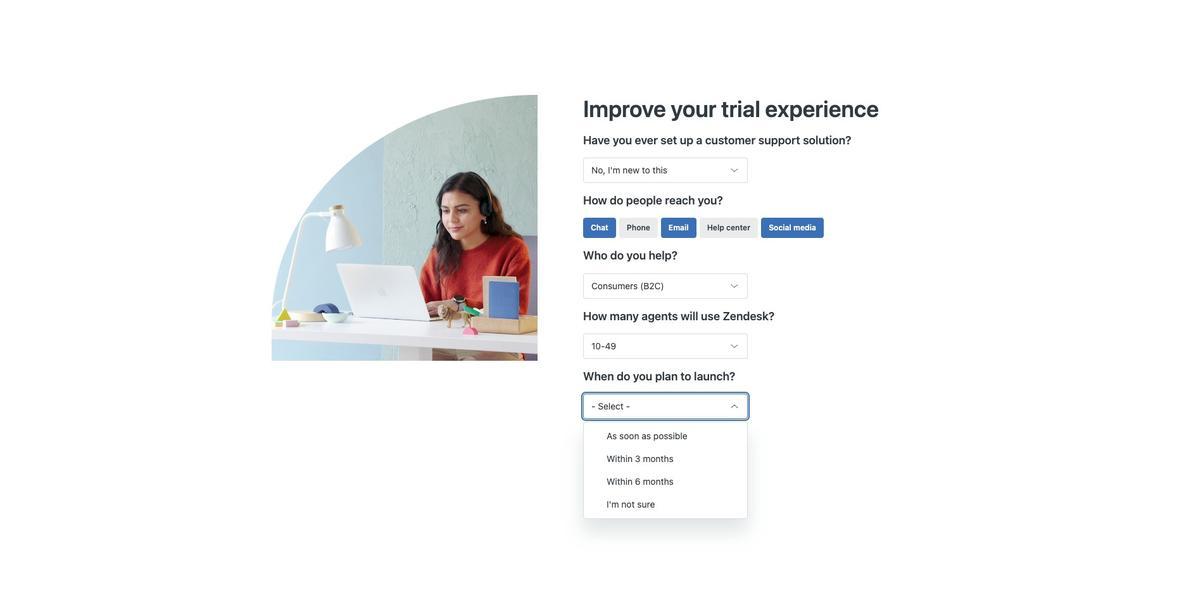 Task type: locate. For each thing, give the bounding box(es) containing it.
1 vertical spatial do
[[610, 249, 624, 262]]

- select -
[[591, 401, 630, 411]]

agents
[[642, 309, 678, 323]]

1 - from the left
[[591, 401, 595, 411]]

to left this
[[642, 165, 650, 176]]

within inside within 6 months 'option'
[[607, 476, 633, 487]]

i'm left 'not'
[[607, 499, 619, 510]]

a
[[696, 134, 702, 147]]

do right who
[[610, 249, 624, 262]]

media
[[793, 223, 816, 233]]

i'm right no,
[[608, 165, 620, 176]]

as
[[607, 431, 617, 441]]

help center
[[707, 223, 750, 233]]

within inside within 3 months option
[[607, 453, 633, 464]]

how do people reach you?
[[583, 194, 723, 207]]

when
[[583, 370, 614, 383]]

to right plan
[[681, 370, 691, 383]]

do for who
[[610, 249, 624, 262]]

within left 6
[[607, 476, 633, 487]]

soon
[[619, 431, 639, 441]]

1 vertical spatial you
[[627, 249, 646, 262]]

have you ever set up a customer support solution?
[[583, 134, 851, 147]]

who
[[583, 249, 608, 262]]

0 vertical spatial i'm
[[608, 165, 620, 176]]

how left many
[[583, 309, 607, 323]]

1 months from the top
[[643, 453, 673, 464]]

1 vertical spatial i'm
[[607, 499, 619, 510]]

your
[[671, 95, 716, 122]]

how up chat
[[583, 194, 607, 207]]

list box
[[583, 422, 748, 519]]

(b2c)
[[640, 280, 664, 291]]

no thanks button
[[640, 449, 702, 475]]

0 horizontal spatial -
[[591, 401, 595, 411]]

within 3 months
[[607, 453, 673, 464]]

have
[[583, 134, 610, 147]]

you left plan
[[633, 370, 652, 383]]

1 vertical spatial within
[[607, 476, 633, 487]]

not
[[621, 499, 635, 510]]

how
[[583, 194, 607, 207], [583, 309, 607, 323]]

months inside 'option'
[[643, 476, 674, 487]]

i'm
[[608, 165, 620, 176], [607, 499, 619, 510]]

do for how
[[610, 194, 623, 207]]

1 vertical spatial months
[[643, 476, 674, 487]]

do right when at the bottom of page
[[617, 370, 630, 383]]

2 - from the left
[[626, 401, 630, 411]]

0 vertical spatial months
[[643, 453, 673, 464]]

you for who
[[627, 249, 646, 262]]

months
[[643, 453, 673, 464], [643, 476, 674, 487]]

2 months from the top
[[643, 476, 674, 487]]

no
[[650, 456, 662, 467]]

social
[[769, 223, 791, 233]]

- right 'select'
[[626, 401, 630, 411]]

10-49 button
[[583, 333, 748, 359]]

do left people
[[610, 194, 623, 207]]

reach
[[665, 194, 695, 207]]

as soon as possible option
[[584, 425, 747, 448]]

6
[[635, 476, 641, 487]]

email button
[[661, 218, 696, 238]]

0 vertical spatial how
[[583, 194, 607, 207]]

-
[[591, 401, 595, 411], [626, 401, 630, 411]]

months for within 3 months
[[643, 453, 673, 464]]

email
[[669, 223, 689, 233]]

to
[[642, 165, 650, 176], [681, 370, 691, 383]]

i'm not sure
[[607, 499, 655, 510]]

how for how many agents will use zendesk?
[[583, 309, 607, 323]]

sure
[[637, 499, 655, 510]]

select
[[598, 401, 624, 411]]

plan
[[655, 370, 678, 383]]

when do you plan to launch?
[[583, 370, 735, 383]]

- left 'select'
[[591, 401, 595, 411]]

do
[[610, 194, 623, 207], [610, 249, 624, 262], [617, 370, 630, 383]]

up
[[680, 134, 693, 147]]

no thanks
[[650, 456, 692, 467]]

0 vertical spatial within
[[607, 453, 633, 464]]

how for how do people reach you?
[[583, 194, 607, 207]]

within
[[607, 453, 633, 464], [607, 476, 633, 487]]

within left 3
[[607, 453, 633, 464]]

2 how from the top
[[583, 309, 607, 323]]

2 within from the top
[[607, 476, 633, 487]]

no, i'm new to this
[[591, 165, 667, 176]]

1 within from the top
[[607, 453, 633, 464]]

will
[[681, 309, 698, 323]]

consumers (b2c)
[[591, 280, 664, 291]]

experience
[[765, 95, 879, 122]]

0 vertical spatial to
[[642, 165, 650, 176]]

i'm not sure option
[[584, 493, 747, 516]]

1 horizontal spatial -
[[626, 401, 630, 411]]

1 vertical spatial to
[[681, 370, 691, 383]]

2 vertical spatial do
[[617, 370, 630, 383]]

you for when
[[633, 370, 652, 383]]

you
[[613, 134, 632, 147], [627, 249, 646, 262], [633, 370, 652, 383]]

who do you help?
[[583, 249, 677, 262]]

2 vertical spatial you
[[633, 370, 652, 383]]

0 horizontal spatial to
[[642, 165, 650, 176]]

within 6 months option
[[584, 470, 747, 493]]

1 how from the top
[[583, 194, 607, 207]]

phone
[[627, 223, 650, 233]]

new
[[623, 165, 639, 176]]

0 vertical spatial do
[[610, 194, 623, 207]]

you left help?
[[627, 249, 646, 262]]

help
[[707, 223, 724, 233]]

months inside option
[[643, 453, 673, 464]]

1 vertical spatial how
[[583, 309, 607, 323]]

you left ever
[[613, 134, 632, 147]]



Task type: vqa. For each thing, say whether or not it's contained in the screenshot.
the topmost months
yes



Task type: describe. For each thing, give the bounding box(es) containing it.
- select - button
[[583, 394, 748, 419]]

continue
[[593, 456, 630, 467]]

49
[[605, 340, 616, 351]]

trial
[[721, 95, 760, 122]]

support
[[758, 134, 800, 147]]

many
[[610, 309, 639, 323]]

improve
[[583, 95, 666, 122]]

3
[[635, 453, 640, 464]]

help?
[[649, 249, 677, 262]]

months for within 6 months
[[643, 476, 674, 487]]

as soon as possible
[[607, 431, 687, 441]]

launch?
[[694, 370, 735, 383]]

0 vertical spatial you
[[613, 134, 632, 147]]

social media button
[[761, 218, 824, 238]]

this
[[652, 165, 667, 176]]

i'm inside option
[[607, 499, 619, 510]]

consumers (b2c) button
[[583, 273, 748, 299]]

ever
[[635, 134, 658, 147]]

to inside popup button
[[642, 165, 650, 176]]

thanks
[[664, 456, 692, 467]]

10-49
[[591, 340, 616, 351]]

1 horizontal spatial to
[[681, 370, 691, 383]]

list box containing as soon as possible
[[583, 422, 748, 519]]

within 6 months
[[607, 476, 674, 487]]

within 3 months option
[[584, 448, 747, 470]]

set
[[661, 134, 677, 147]]

chat
[[591, 223, 608, 233]]

consumers
[[591, 280, 638, 291]]

no,
[[591, 165, 605, 176]]

zendesk?
[[723, 309, 774, 323]]

customer
[[705, 134, 756, 147]]

continue button
[[583, 449, 640, 475]]

possible
[[653, 431, 687, 441]]

i'm inside popup button
[[608, 165, 620, 176]]

improve your trial experience
[[583, 95, 879, 122]]

social media
[[769, 223, 816, 233]]

solution?
[[803, 134, 851, 147]]

within for within 6 months
[[607, 476, 633, 487]]

phone button
[[619, 218, 658, 238]]

customer service agent wearing a headset and sitting at a desk as balloons float through the air in celebration. image
[[272, 95, 583, 361]]

you?
[[698, 194, 723, 207]]

no, i'm new to this button
[[583, 158, 748, 183]]

center
[[726, 223, 750, 233]]

within for within 3 months
[[607, 453, 633, 464]]

10-
[[591, 340, 605, 351]]

how many agents will use zendesk?
[[583, 309, 774, 323]]

chat button
[[583, 218, 616, 238]]

as
[[642, 431, 651, 441]]

people
[[626, 194, 662, 207]]

do for when
[[617, 370, 630, 383]]

use
[[701, 309, 720, 323]]

help center button
[[699, 218, 758, 238]]



